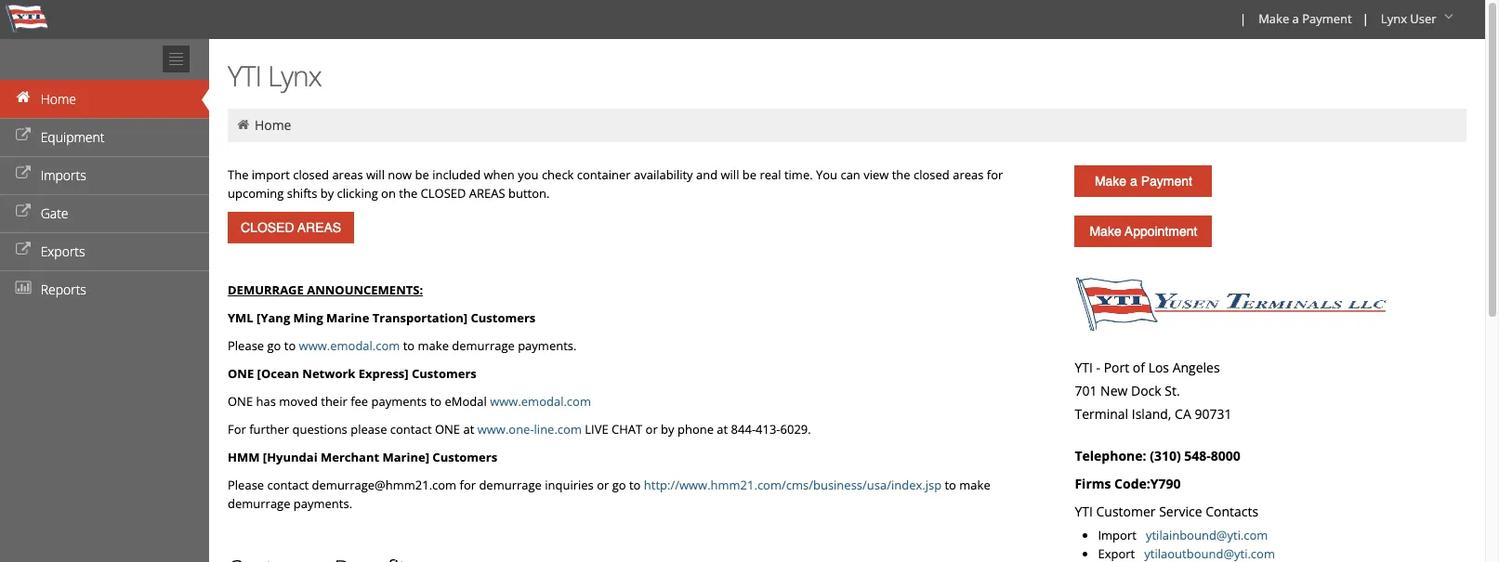 Task type: locate. For each thing, give the bounding box(es) containing it.
2 | from the left
[[1363, 10, 1369, 27]]

0 vertical spatial yti
[[228, 57, 261, 95]]

www.emodal.com link down the "marine" at left
[[299, 338, 400, 354]]

1 vertical spatial lynx
[[268, 57, 321, 95]]

0 vertical spatial by
[[321, 185, 334, 202]]

customers
[[471, 310, 536, 326], [412, 365, 477, 382], [433, 449, 498, 466]]

2 areas from the left
[[953, 166, 984, 183]]

closed right view
[[914, 166, 950, 183]]

be right now
[[415, 166, 429, 183]]

0 horizontal spatial make a payment link
[[1075, 165, 1213, 197]]

areas right view
[[953, 166, 984, 183]]

1 horizontal spatial by
[[661, 421, 675, 438]]

be left "real"
[[743, 166, 757, 183]]

0 vertical spatial demurrage
[[452, 338, 515, 354]]

0 horizontal spatial be
[[415, 166, 429, 183]]

one left [ocean on the left of page
[[228, 365, 254, 382]]

yti lynx
[[228, 57, 321, 95]]

0 horizontal spatial the
[[399, 185, 418, 202]]

1 horizontal spatial will
[[721, 166, 740, 183]]

1 horizontal spatial at
[[717, 421, 728, 438]]

1 horizontal spatial areas
[[953, 166, 984, 183]]

0 horizontal spatial go
[[267, 338, 281, 354]]

yti inside yti - port of los angeles 701 new dock st. terminal island, ca 90731
[[1075, 359, 1093, 377]]

import
[[252, 166, 290, 183]]

closed up shifts
[[293, 166, 329, 183]]

closed
[[293, 166, 329, 183], [914, 166, 950, 183]]

areas up clicking
[[332, 166, 363, 183]]

[yang
[[257, 310, 290, 326]]

www.emodal.com down the "marine" at left
[[299, 338, 400, 354]]

1 vertical spatial the
[[399, 185, 418, 202]]

1 vertical spatial make
[[960, 477, 991, 494]]

home image up external link icon
[[14, 91, 33, 104]]

firms code:y790
[[1075, 475, 1181, 493]]

live
[[585, 421, 609, 438]]

home image
[[14, 91, 33, 104], [235, 118, 252, 131]]

contacts
[[1206, 503, 1259, 521]]

1 horizontal spatial home image
[[235, 118, 252, 131]]

0 vertical spatial external link image
[[14, 167, 33, 180]]

90731
[[1195, 405, 1232, 423]]

marine]
[[383, 449, 430, 466]]

0 vertical spatial or
[[646, 421, 658, 438]]

0 horizontal spatial will
[[366, 166, 385, 183]]

make
[[418, 338, 449, 354], [960, 477, 991, 494]]

8000
[[1211, 447, 1241, 465]]

www.emodal.com
[[299, 338, 400, 354], [490, 393, 591, 410]]

0 horizontal spatial payment
[[1141, 174, 1193, 189]]

|
[[1240, 10, 1247, 27], [1363, 10, 1369, 27]]

1 vertical spatial home
[[255, 116, 291, 134]]

external link image down external link icon
[[14, 167, 33, 180]]

for inside the import closed areas will now be included when you check container availability and will be real time.  you can view the closed areas for upcoming shifts by clicking on the closed areas button.
[[987, 166, 1004, 183]]

0 vertical spatial payments.
[[518, 338, 577, 354]]

phone
[[678, 421, 714, 438]]

the
[[228, 166, 249, 183]]

view
[[864, 166, 889, 183]]

1 horizontal spatial go
[[612, 477, 626, 494]]

home up "equipment"
[[41, 90, 76, 108]]

payment up appointment
[[1141, 174, 1193, 189]]

1 vertical spatial payments.
[[294, 496, 352, 512]]

appointment
[[1125, 224, 1198, 239]]

2 vertical spatial make
[[1090, 224, 1122, 239]]

0 horizontal spatial |
[[1240, 10, 1247, 27]]

1 vertical spatial external link image
[[14, 205, 33, 218]]

1 external link image from the top
[[14, 167, 33, 180]]

1 horizontal spatial for
[[987, 166, 1004, 183]]

external link image
[[14, 167, 33, 180], [14, 205, 33, 218], [14, 244, 33, 257]]

the right view
[[892, 166, 911, 183]]

1 horizontal spatial payment
[[1303, 10, 1353, 27]]

0 horizontal spatial lynx
[[268, 57, 321, 95]]

by left phone
[[661, 421, 675, 438]]

questions
[[292, 421, 348, 438]]

0 vertical spatial a
[[1293, 10, 1300, 27]]

terminal
[[1075, 405, 1129, 423]]

by inside the import closed areas will now be included when you check container availability and will be real time.  you can view the closed areas for upcoming shifts by clicking on the closed areas button.
[[321, 185, 334, 202]]

1 horizontal spatial make a payment link
[[1251, 0, 1359, 39]]

customers right transportation]
[[471, 310, 536, 326]]

0 vertical spatial payment
[[1303, 10, 1353, 27]]

can
[[841, 166, 861, 183]]

1 horizontal spatial payments.
[[518, 338, 577, 354]]

2 vertical spatial external link image
[[14, 244, 33, 257]]

bar chart image
[[14, 282, 33, 295]]

go
[[267, 338, 281, 354], [612, 477, 626, 494]]

1 areas from the left
[[332, 166, 363, 183]]

external link image up bar chart icon on the bottom
[[14, 244, 33, 257]]

will up the on
[[366, 166, 385, 183]]

www.emodal.com up www.one-line.com link
[[490, 393, 591, 410]]

0 vertical spatial customers
[[471, 310, 536, 326]]

1 vertical spatial a
[[1131, 174, 1138, 189]]

payment
[[1303, 10, 1353, 27], [1141, 174, 1193, 189]]

0 horizontal spatial home image
[[14, 91, 33, 104]]

transportation]
[[373, 310, 468, 326]]

please
[[351, 421, 387, 438]]

0 vertical spatial make
[[418, 338, 449, 354]]

0 vertical spatial make
[[1259, 10, 1290, 27]]

exports link
[[0, 232, 209, 271]]

1 vertical spatial www.emodal.com link
[[490, 393, 591, 410]]

demurrage up emodal
[[452, 338, 515, 354]]

1 horizontal spatial |
[[1363, 10, 1369, 27]]

1 vertical spatial yti
[[1075, 359, 1093, 377]]

or right inquiries
[[597, 477, 609, 494]]

1 vertical spatial demurrage
[[479, 477, 542, 494]]

1 vertical spatial contact
[[267, 477, 309, 494]]

0 vertical spatial please
[[228, 338, 264, 354]]

0 vertical spatial for
[[987, 166, 1004, 183]]

has
[[256, 393, 276, 410]]

1 horizontal spatial make
[[960, 477, 991, 494]]

1 vertical spatial one
[[228, 393, 253, 410]]

None submit
[[228, 212, 354, 244]]

3 external link image from the top
[[14, 244, 33, 257]]

one down emodal
[[435, 421, 460, 438]]

0 vertical spatial lynx
[[1382, 10, 1408, 27]]

make appointment link
[[1075, 216, 1213, 247]]

home link up "equipment"
[[0, 80, 209, 118]]

line.com
[[534, 421, 582, 438]]

0 horizontal spatial make
[[418, 338, 449, 354]]

home image up the
[[235, 118, 252, 131]]

new
[[1101, 382, 1128, 400]]

0 horizontal spatial by
[[321, 185, 334, 202]]

a
[[1293, 10, 1300, 27], [1131, 174, 1138, 189]]

real
[[760, 166, 782, 183]]

or
[[646, 421, 658, 438], [597, 477, 609, 494]]

import ytilainbound@yti.com
[[1098, 527, 1269, 544]]

at down emodal
[[463, 421, 474, 438]]

701
[[1075, 382, 1098, 400]]

please go to www.emodal.com to make demurrage payments.
[[228, 338, 577, 354]]

payment left lynx user
[[1303, 10, 1353, 27]]

1 horizontal spatial home link
[[255, 116, 291, 134]]

demurrage down "www.one-"
[[479, 477, 542, 494]]

2 vertical spatial yti
[[1075, 503, 1093, 521]]

announcements:
[[307, 282, 423, 298]]

by
[[321, 185, 334, 202], [661, 421, 675, 438]]

make a payment
[[1259, 10, 1353, 27], [1095, 174, 1193, 189]]

2 vertical spatial demurrage
[[228, 496, 291, 512]]

on
[[381, 185, 396, 202]]

at
[[463, 421, 474, 438], [717, 421, 728, 438]]

payments. down merchant
[[294, 496, 352, 512]]

upcoming
[[228, 185, 284, 202]]

demurrage announcements:
[[228, 282, 423, 298]]

1 horizontal spatial www.emodal.com link
[[490, 393, 591, 410]]

1 vertical spatial home image
[[235, 118, 252, 131]]

and
[[696, 166, 718, 183]]

will
[[366, 166, 385, 183], [721, 166, 740, 183]]

at left 844-
[[717, 421, 728, 438]]

container
[[577, 166, 631, 183]]

clicking
[[337, 185, 378, 202]]

angle down image
[[1440, 10, 1459, 23]]

one [ocean network express] customers
[[228, 365, 477, 382]]

yti customer service contacts
[[1075, 503, 1259, 521]]

1 horizontal spatial www.emodal.com
[[490, 393, 591, 410]]

of
[[1133, 359, 1145, 377]]

payments. up line.com
[[518, 338, 577, 354]]

demurrage
[[452, 338, 515, 354], [479, 477, 542, 494], [228, 496, 291, 512]]

0 horizontal spatial for
[[460, 477, 476, 494]]

contact down one has moved their fee payments to emodal www.emodal.com
[[390, 421, 432, 438]]

0 vertical spatial www.emodal.com link
[[299, 338, 400, 354]]

yml [yang ming marine transportation] customers
[[228, 310, 536, 326]]

contact down [hyundai
[[267, 477, 309, 494]]

2 external link image from the top
[[14, 205, 33, 218]]

customers for hmm [hyundai merchant marine] customers
[[433, 449, 498, 466]]

0 horizontal spatial home
[[41, 90, 76, 108]]

external link image
[[14, 129, 33, 142]]

island,
[[1132, 405, 1172, 423]]

1 horizontal spatial be
[[743, 166, 757, 183]]

yti for yti - port of los angeles 701 new dock st. terminal island, ca 90731
[[1075, 359, 1093, 377]]

please down hmm
[[228, 477, 264, 494]]

1 vertical spatial please
[[228, 477, 264, 494]]

1 please from the top
[[228, 338, 264, 354]]

www.emodal.com link up www.one-line.com link
[[490, 393, 591, 410]]

1 vertical spatial go
[[612, 477, 626, 494]]

0 horizontal spatial a
[[1131, 174, 1138, 189]]

port
[[1104, 359, 1130, 377]]

0 horizontal spatial closed
[[293, 166, 329, 183]]

lynx user link
[[1373, 0, 1465, 39]]

telephone:
[[1075, 447, 1147, 465]]

home link down yti lynx
[[255, 116, 291, 134]]

equipment
[[41, 128, 105, 146]]

0 horizontal spatial at
[[463, 421, 474, 438]]

the
[[892, 166, 911, 183], [399, 185, 418, 202]]

ytilainbound@yti.com link
[[1146, 527, 1269, 544]]

0 horizontal spatial payments.
[[294, 496, 352, 512]]

go right inquiries
[[612, 477, 626, 494]]

exports
[[41, 243, 85, 260]]

st.
[[1165, 382, 1180, 400]]

be
[[415, 166, 429, 183], [743, 166, 757, 183]]

1 be from the left
[[415, 166, 429, 183]]

external link image inside gate 'link'
[[14, 205, 33, 218]]

external link image for imports
[[14, 167, 33, 180]]

or right chat
[[646, 421, 658, 438]]

2 vertical spatial customers
[[433, 449, 498, 466]]

1 horizontal spatial lynx
[[1382, 10, 1408, 27]]

by right shifts
[[321, 185, 334, 202]]

make a payment link
[[1251, 0, 1359, 39], [1075, 165, 1213, 197]]

1 vertical spatial customers
[[412, 365, 477, 382]]

to
[[284, 338, 296, 354], [403, 338, 415, 354], [430, 393, 442, 410], [629, 477, 641, 494], [945, 477, 957, 494]]

home link
[[0, 80, 209, 118], [255, 116, 291, 134]]

external link image inside exports link
[[14, 244, 33, 257]]

the right the on
[[399, 185, 418, 202]]

external link image left gate
[[14, 205, 33, 218]]

1 horizontal spatial or
[[646, 421, 658, 438]]

demurrage down hmm
[[228, 496, 291, 512]]

make
[[1259, 10, 1290, 27], [1095, 174, 1127, 189], [1090, 224, 1122, 239]]

moved
[[279, 393, 318, 410]]

1 vertical spatial make
[[1095, 174, 1127, 189]]

go down [yang
[[267, 338, 281, 354]]

0 vertical spatial www.emodal.com
[[299, 338, 400, 354]]

1 vertical spatial make a payment
[[1095, 174, 1193, 189]]

equipment link
[[0, 118, 209, 156]]

one for one [ocean network express] customers
[[228, 365, 254, 382]]

2 please from the top
[[228, 477, 264, 494]]

0 horizontal spatial www.emodal.com link
[[299, 338, 400, 354]]

make inside to make demurrage payments.
[[960, 477, 991, 494]]

payments
[[371, 393, 427, 410]]

external link image inside imports link
[[14, 167, 33, 180]]

customers up emodal
[[412, 365, 477, 382]]

1 horizontal spatial closed
[[914, 166, 950, 183]]

0 horizontal spatial areas
[[332, 166, 363, 183]]

you
[[816, 166, 838, 183]]

please down the yml
[[228, 338, 264, 354]]

0 vertical spatial one
[[228, 365, 254, 382]]

0 vertical spatial contact
[[390, 421, 432, 438]]

0 vertical spatial the
[[892, 166, 911, 183]]

1 horizontal spatial contact
[[390, 421, 432, 438]]

one left has
[[228, 393, 253, 410]]

0 horizontal spatial or
[[597, 477, 609, 494]]

will right 'and'
[[721, 166, 740, 183]]

one
[[228, 365, 254, 382], [228, 393, 253, 410], [435, 421, 460, 438]]

please for please contact demurrage@hmm21.com for demurrage inquiries or go to
[[228, 477, 264, 494]]

1 vertical spatial www.emodal.com
[[490, 393, 591, 410]]

1 vertical spatial for
[[460, 477, 476, 494]]

customers down "www.one-"
[[433, 449, 498, 466]]

home down yti lynx
[[255, 116, 291, 134]]



Task type: vqa. For each thing, say whether or not it's contained in the screenshot.


Task type: describe. For each thing, give the bounding box(es) containing it.
ytilainbound@yti.com
[[1146, 527, 1269, 544]]

0 vertical spatial home
[[41, 90, 76, 108]]

1 vertical spatial make a payment link
[[1075, 165, 1213, 197]]

0 vertical spatial home image
[[14, 91, 33, 104]]

closed
[[421, 185, 466, 202]]

angeles
[[1173, 359, 1220, 377]]

0 horizontal spatial home link
[[0, 80, 209, 118]]

please contact demurrage@hmm21.com for demurrage inquiries or go to http://www.hmm21.com/cms/business/usa/index.jsp
[[228, 477, 942, 494]]

further
[[249, 421, 289, 438]]

0 horizontal spatial contact
[[267, 477, 309, 494]]

service
[[1160, 503, 1203, 521]]

[ocean
[[257, 365, 299, 382]]

customer
[[1097, 503, 1156, 521]]

demurrage@hmm21.com
[[312, 477, 457, 494]]

yml
[[228, 310, 254, 326]]

imports
[[41, 166, 86, 184]]

when
[[484, 166, 515, 183]]

1 horizontal spatial a
[[1293, 10, 1300, 27]]

chat
[[612, 421, 643, 438]]

hmm [hyundai merchant marine] customers
[[228, 449, 498, 466]]

los
[[1149, 359, 1170, 377]]

reports
[[41, 281, 86, 298]]

code:y790
[[1115, 475, 1181, 493]]

firms
[[1075, 475, 1112, 493]]

external link image for gate
[[14, 205, 33, 218]]

http://www.hmm21.com/cms/business/usa/index.jsp link
[[644, 477, 942, 494]]

imports link
[[0, 156, 209, 194]]

1 vertical spatial or
[[597, 477, 609, 494]]

check
[[542, 166, 574, 183]]

1 horizontal spatial the
[[892, 166, 911, 183]]

yti - port of los angeles 701 new dock st. terminal island, ca 90731
[[1075, 359, 1232, 423]]

2 vertical spatial one
[[435, 421, 460, 438]]

0 vertical spatial go
[[267, 338, 281, 354]]

413-
[[756, 421, 781, 438]]

0 vertical spatial make a payment link
[[1251, 0, 1359, 39]]

network
[[303, 365, 356, 382]]

please for please go to
[[228, 338, 264, 354]]

6029.
[[781, 421, 811, 438]]

548-
[[1185, 447, 1211, 465]]

http://www.hmm21.com/cms/business/usa/index.jsp
[[644, 477, 942, 494]]

1 at from the left
[[463, 421, 474, 438]]

their
[[321, 393, 347, 410]]

1 | from the left
[[1240, 10, 1247, 27]]

make appointment
[[1090, 224, 1198, 239]]

1 horizontal spatial home
[[255, 116, 291, 134]]

ca
[[1175, 405, 1192, 423]]

www.one-line.com link
[[478, 421, 582, 438]]

for further questions please contact one at www.one-line.com live chat or by phone at 844-413-6029.
[[228, 421, 811, 438]]

2 will from the left
[[721, 166, 740, 183]]

1 vertical spatial by
[[661, 421, 675, 438]]

reports link
[[0, 271, 209, 309]]

to make demurrage payments.
[[228, 477, 991, 512]]

import
[[1098, 527, 1137, 544]]

1 will from the left
[[366, 166, 385, 183]]

ming
[[293, 310, 323, 326]]

www.one-
[[478, 421, 534, 438]]

demurrage
[[228, 282, 304, 298]]

844-
[[731, 421, 756, 438]]

2 at from the left
[[717, 421, 728, 438]]

you
[[518, 166, 539, 183]]

yti for yti lynx
[[228, 57, 261, 95]]

www.emodal.com link for to make demurrage payments.
[[299, 338, 400, 354]]

merchant
[[321, 449, 379, 466]]

time.
[[785, 166, 813, 183]]

www.emodal.com link for one has moved their fee payments to emodal www.emodal.com
[[490, 393, 591, 410]]

payments. inside to make demurrage payments.
[[294, 496, 352, 512]]

hmm
[[228, 449, 260, 466]]

demurrage inside to make demurrage payments.
[[228, 496, 291, 512]]

emodal
[[445, 393, 487, 410]]

express]
[[359, 365, 409, 382]]

areas
[[469, 185, 505, 202]]

external link image for exports
[[14, 244, 33, 257]]

0 vertical spatial make a payment
[[1259, 10, 1353, 27]]

2 be from the left
[[743, 166, 757, 183]]

0 horizontal spatial make a payment
[[1095, 174, 1193, 189]]

one for one has moved their fee payments to emodal www.emodal.com
[[228, 393, 253, 410]]

shifts
[[287, 185, 317, 202]]

the import closed areas will now be included when you check container availability and will be real time.  you can view the closed areas for upcoming shifts by clicking on the closed areas button.
[[228, 166, 1004, 202]]

availability
[[634, 166, 693, 183]]

user
[[1411, 10, 1437, 27]]

one has moved their fee payments to emodal www.emodal.com
[[228, 393, 591, 410]]

to inside to make demurrage payments.
[[945, 477, 957, 494]]

dock
[[1131, 382, 1162, 400]]

telephone: (310) 548-8000
[[1075, 447, 1241, 465]]

marine
[[326, 310, 369, 326]]

0 horizontal spatial www.emodal.com
[[299, 338, 400, 354]]

yti for yti customer service contacts
[[1075, 503, 1093, 521]]

customers for one [ocean network express] customers
[[412, 365, 477, 382]]

2 closed from the left
[[914, 166, 950, 183]]

(310)
[[1150, 447, 1181, 465]]

1 closed from the left
[[293, 166, 329, 183]]

1 vertical spatial payment
[[1141, 174, 1193, 189]]

button.
[[509, 185, 550, 202]]

gate link
[[0, 194, 209, 232]]



